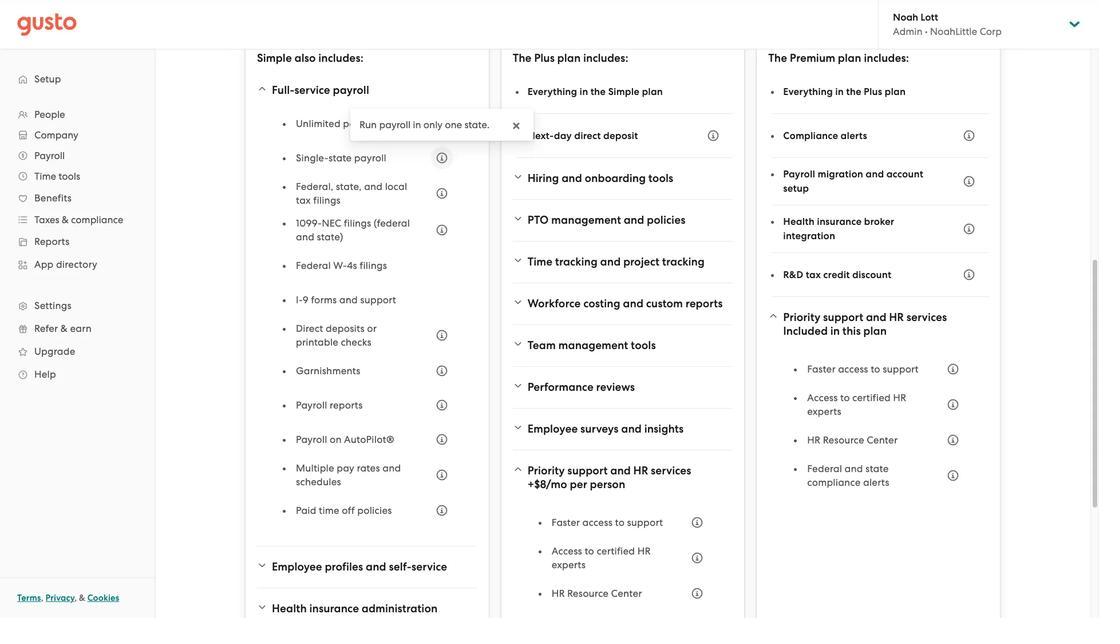 Task type: vqa. For each thing, say whether or not it's contained in the screenshot.
Payroll reports
yes



Task type: describe. For each thing, give the bounding box(es) containing it.
center for +$8/mo per person
[[611, 588, 642, 599]]

company button
[[11, 125, 143, 145]]

or
[[367, 323, 377, 334]]

time tools button
[[11, 166, 143, 187]]

services for priority support and hr services included in this plan
[[907, 311, 947, 324]]

the for premium
[[846, 86, 862, 98]]

time for time tracking and project tracking
[[528, 255, 553, 269]]

administration
[[362, 602, 438, 615]]

faster access to support for this
[[807, 364, 919, 375]]

tax inside federal, state, and local tax filings
[[296, 195, 311, 206]]

and inside priority support and hr services +$8/mo per person
[[610, 464, 631, 477]]

this
[[843, 325, 861, 338]]

terms , privacy , & cookies
[[17, 593, 119, 603]]

cookies
[[87, 593, 119, 603]]

reviews
[[596, 381, 635, 394]]

priority for priority support and hr services +$8/mo per person
[[528, 464, 565, 477]]

and inside federal, state, and local tax filings
[[364, 181, 383, 192]]

paid time off policies
[[296, 505, 392, 516]]

terms link
[[17, 593, 41, 603]]

w-
[[333, 260, 347, 271]]

noahlittle
[[930, 26, 977, 37]]

garnishments
[[296, 365, 360, 377]]

insurance for broker
[[817, 216, 862, 228]]

gusto navigation element
[[0, 49, 155, 404]]

everything in the plus plan
[[783, 86, 906, 98]]

only
[[424, 119, 443, 131]]

on
[[330, 434, 342, 445]]

9
[[303, 294, 309, 306]]

access for +$8/mo
[[552, 546, 582, 557]]

management for pto
[[551, 214, 621, 227]]

setup link
[[11, 69, 143, 89]]

upgrade link
[[11, 341, 143, 362]]

corp
[[980, 26, 1002, 37]]

privacy link
[[46, 593, 75, 603]]

app
[[34, 259, 54, 270]]

local
[[385, 181, 407, 192]]

workforce costing and custom reports
[[528, 297, 723, 310]]

single-
[[296, 152, 329, 164]]

paid
[[296, 505, 316, 516]]

compliance inside federal and state compliance alerts
[[807, 477, 861, 488]]

checks
[[341, 337, 371, 348]]

center for included in this plan
[[867, 435, 898, 446]]

lott
[[921, 11, 938, 23]]

pay
[[337, 463, 354, 474]]

0 horizontal spatial service
[[295, 84, 330, 97]]

alerts inside federal and state compliance alerts
[[863, 477, 889, 488]]

& for compliance
[[62, 214, 69, 226]]

reports link
[[11, 231, 143, 252]]

migration
[[818, 168, 863, 180]]

time
[[319, 505, 339, 516]]

1 tracking from the left
[[555, 255, 598, 269]]

reports inside "workforce costing and custom reports" "dropdown button"
[[686, 297, 723, 310]]

hiring and onboarding tools button
[[513, 165, 733, 192]]

full-service payroll button
[[257, 77, 477, 104]]

refer & earn
[[34, 323, 92, 334]]

employee for employee profiles and self-service
[[272, 560, 322, 574]]

earn
[[70, 323, 92, 334]]

2 tracking from the left
[[662, 255, 705, 269]]

services for priority support and hr services +$8/mo per person
[[651, 464, 691, 477]]

state inside federal and state compliance alerts
[[866, 463, 889, 475]]

workforce costing and custom reports button
[[513, 290, 733, 318]]

2 vertical spatial &
[[79, 593, 85, 603]]

1 horizontal spatial tax
[[806, 269, 821, 281]]

priority support and hr services included in this plan
[[783, 311, 947, 338]]

support inside priority support and hr services +$8/mo per person
[[568, 464, 608, 477]]

0 horizontal spatial simple
[[257, 52, 292, 65]]

noah lott admin • noahlittle corp
[[893, 11, 1002, 37]]

project
[[623, 255, 660, 269]]

the plus plan includes:
[[513, 52, 628, 65]]

tools inside dropdown button
[[649, 172, 673, 185]]

payroll button
[[11, 145, 143, 166]]

help link
[[11, 364, 143, 385]]

team management tools button
[[513, 332, 733, 360]]

run payroll in only one state.
[[360, 119, 490, 131]]

multiple pay rates and schedules
[[296, 463, 401, 488]]

workforce
[[528, 297, 581, 310]]

simple also includes:
[[257, 52, 363, 65]]

refer
[[34, 323, 58, 334]]

certified for person
[[597, 546, 635, 557]]

onboarding
[[585, 172, 646, 185]]

and inside federal and state compliance alerts
[[845, 463, 863, 475]]

benefits link
[[11, 188, 143, 208]]

also
[[295, 52, 316, 65]]

pto management and policies button
[[513, 207, 733, 234]]

taxes & compliance
[[34, 214, 123, 226]]

payroll left "runs"
[[343, 118, 375, 129]]

r&d tax credit discount
[[783, 269, 892, 281]]

the premium plan includes:
[[768, 52, 909, 65]]

list containing unlimited payroll runs
[[283, 111, 454, 532]]

payroll inside "dialog main content" "element"
[[379, 119, 411, 131]]

cookies button
[[87, 591, 119, 605]]

team
[[528, 339, 556, 352]]

employee surveys and insights button
[[513, 416, 733, 443]]

everything for premium
[[783, 86, 833, 98]]

faster for included
[[807, 364, 836, 375]]

tools inside dropdown button
[[631, 339, 656, 352]]

compliance inside dropdown button
[[71, 214, 123, 226]]

people button
[[11, 104, 143, 125]]

noah
[[893, 11, 918, 23]]

and inside '1099-nec filings (federal and state)'
[[296, 231, 314, 243]]

hr inside priority support and hr services +$8/mo per person
[[634, 464, 648, 477]]

and inside time tracking and project tracking dropdown button
[[600, 255, 621, 269]]

payroll for payroll reports
[[296, 400, 327, 411]]

& for earn
[[61, 323, 68, 334]]

policies for paid time off policies
[[357, 505, 392, 516]]

taxes
[[34, 214, 59, 226]]

federal for federal and state compliance alerts
[[807, 463, 842, 475]]

direct deposits or printable checks
[[296, 323, 377, 348]]

state inside list
[[329, 152, 352, 164]]

hr resource center for this
[[807, 435, 898, 446]]

in inside priority support and hr services included in this plan
[[831, 325, 840, 338]]

federal for federal w-4s filings
[[296, 260, 331, 271]]

team management tools
[[528, 339, 656, 352]]

broker
[[864, 216, 894, 228]]

1 vertical spatial simple
[[608, 86, 640, 98]]

1 horizontal spatial plus
[[864, 86, 882, 98]]

dialog main content element
[[350, 109, 534, 141]]

employee surveys and insights
[[528, 423, 684, 436]]

faster for +$8/mo
[[552, 517, 580, 528]]

included
[[783, 325, 828, 338]]

time tracking and project tracking
[[528, 255, 705, 269]]

surveys
[[581, 423, 619, 436]]

time for time tools
[[34, 171, 56, 182]]

(federal
[[374, 218, 410, 229]]

next-day direct deposit
[[528, 130, 638, 142]]

runs
[[378, 118, 397, 129]]

+$8/mo
[[528, 478, 567, 491]]



Task type: locate. For each thing, give the bounding box(es) containing it.
services inside priority support and hr services +$8/mo per person
[[651, 464, 691, 477]]

reports
[[34, 236, 70, 247]]

priority support and hr services +$8/mo per person
[[528, 464, 691, 491]]

resource for person
[[567, 588, 609, 599]]

payroll for payroll on autopilot®
[[296, 434, 327, 445]]

access for person
[[583, 517, 613, 528]]

0 horizontal spatial access to certified hr experts
[[552, 546, 651, 571]]

1 vertical spatial access
[[583, 517, 613, 528]]

1 horizontal spatial includes:
[[583, 52, 628, 65]]

reports right custom
[[686, 297, 723, 310]]

hr resource center
[[807, 435, 898, 446], [552, 588, 642, 599]]

0 vertical spatial insurance
[[817, 216, 862, 228]]

and inside employee profiles and self-service dropdown button
[[366, 560, 386, 574]]

nec
[[322, 218, 341, 229]]

access down person on the right of page
[[583, 517, 613, 528]]

and inside priority support and hr services included in this plan
[[866, 311, 887, 324]]

resource
[[823, 435, 864, 446], [567, 588, 609, 599]]

people
[[34, 109, 65, 120]]

1099-nec filings (federal and state)
[[296, 218, 410, 243]]

tracking right project
[[662, 255, 705, 269]]

includes: up everything in the simple plan
[[583, 52, 628, 65]]

1 vertical spatial management
[[559, 339, 628, 352]]

0 horizontal spatial priority
[[528, 464, 565, 477]]

and inside hiring and onboarding tools dropdown button
[[562, 172, 582, 185]]

health inside "health insurance administration" dropdown button
[[272, 602, 307, 615]]

tools down workforce costing and custom reports
[[631, 339, 656, 352]]

payroll migration and account setup
[[783, 168, 924, 195]]

1 vertical spatial hr resource center
[[552, 588, 642, 599]]

payroll for payroll
[[34, 150, 65, 161]]

health for health insurance broker integration
[[783, 216, 815, 228]]

1 horizontal spatial insurance
[[817, 216, 862, 228]]

upgrade
[[34, 346, 75, 357]]

priority inside priority support and hr services included in this plan
[[783, 311, 821, 324]]

filings right 4s
[[360, 260, 387, 271]]

faster down per
[[552, 517, 580, 528]]

resource for this
[[823, 435, 864, 446]]

forms
[[311, 294, 337, 306]]

hr inside priority support and hr services included in this plan
[[889, 311, 904, 324]]

company
[[34, 129, 78, 141]]

employee for employee surveys and insights
[[528, 423, 578, 436]]

services inside priority support and hr services included in this plan
[[907, 311, 947, 324]]

reports up payroll on autopilot®
[[330, 400, 363, 411]]

0 vertical spatial services
[[907, 311, 947, 324]]

tracking up workforce
[[555, 255, 598, 269]]

taxes & compliance button
[[11, 210, 143, 230]]

, left privacy link on the bottom left of the page
[[41, 593, 43, 603]]

1 vertical spatial time
[[528, 255, 553, 269]]

center
[[867, 435, 898, 446], [611, 588, 642, 599]]

payroll up unlimited payroll runs
[[333, 84, 369, 97]]

filings down federal,
[[313, 195, 341, 206]]

includes: for the premium plan includes:
[[864, 52, 909, 65]]

support inside priority support and hr services included in this plan
[[823, 311, 864, 324]]

payroll down run
[[354, 152, 386, 164]]

privacy
[[46, 593, 75, 603]]

access for included
[[807, 392, 838, 404]]

time inside gusto navigation element
[[34, 171, 56, 182]]

health for health insurance administration
[[272, 602, 307, 615]]

and inside 'employee surveys and insights' dropdown button
[[621, 423, 642, 436]]

tools right "onboarding"
[[649, 172, 673, 185]]

employee left profiles
[[272, 560, 322, 574]]

0 horizontal spatial health
[[272, 602, 307, 615]]

costing
[[583, 297, 620, 310]]

1 , from the left
[[41, 593, 43, 603]]

filings right nec
[[344, 218, 371, 229]]

payroll inside full-service payroll dropdown button
[[333, 84, 369, 97]]

0 horizontal spatial access
[[552, 546, 582, 557]]

filings inside federal, state, and local tax filings
[[313, 195, 341, 206]]

access to certified hr experts
[[807, 392, 906, 417], [552, 546, 651, 571]]

credit
[[823, 269, 850, 281]]

0 vertical spatial health
[[783, 216, 815, 228]]

list
[[0, 104, 155, 386], [283, 111, 454, 532], [795, 357, 966, 499], [539, 510, 710, 618]]

performance reviews
[[528, 381, 635, 394]]

and inside "payroll migration and account setup"
[[866, 168, 884, 180]]

in inside "element"
[[413, 119, 421, 131]]

policies
[[647, 214, 686, 227], [357, 505, 392, 516]]

1 horizontal spatial employee
[[528, 423, 578, 436]]

payroll left 'on'
[[296, 434, 327, 445]]

1 vertical spatial employee
[[272, 560, 322, 574]]

access
[[838, 364, 868, 375], [583, 517, 613, 528]]

1 horizontal spatial policies
[[647, 214, 686, 227]]

employee inside employee profiles and self-service dropdown button
[[272, 560, 322, 574]]

0 horizontal spatial plus
[[534, 52, 555, 65]]

employee profiles and self-service button
[[257, 554, 477, 581]]

plus
[[534, 52, 555, 65], [864, 86, 882, 98]]

service up administration
[[412, 560, 447, 574]]

in down the premium plan includes:
[[835, 86, 844, 98]]

faster access to support down the this on the bottom
[[807, 364, 919, 375]]

the down the premium plan includes:
[[846, 86, 862, 98]]

policies for pto management and policies
[[647, 214, 686, 227]]

simple up deposit at the right top
[[608, 86, 640, 98]]

premium
[[790, 52, 835, 65]]

performance
[[528, 381, 594, 394]]

experts for included
[[807, 406, 841, 417]]

direct
[[296, 323, 323, 334]]

off
[[342, 505, 355, 516]]

0 vertical spatial hr resource center
[[807, 435, 898, 446]]

priority up +$8/mo
[[528, 464, 565, 477]]

one
[[445, 119, 462, 131]]

filings inside '1099-nec filings (federal and state)'
[[344, 218, 371, 229]]

access
[[807, 392, 838, 404], [552, 546, 582, 557]]

run
[[360, 119, 377, 131]]

0 horizontal spatial reports
[[330, 400, 363, 411]]

1 everything from the left
[[528, 86, 577, 98]]

1 horizontal spatial federal
[[807, 463, 842, 475]]

experts for +$8/mo
[[552, 559, 586, 571]]

management inside pto management and policies 'dropdown button'
[[551, 214, 621, 227]]

1 horizontal spatial time
[[528, 255, 553, 269]]

& right taxes at the left top
[[62, 214, 69, 226]]

support inside list
[[360, 294, 396, 306]]

2 everything from the left
[[783, 86, 833, 98]]

health inside health insurance broker integration
[[783, 216, 815, 228]]

0 vertical spatial resource
[[823, 435, 864, 446]]

filings
[[313, 195, 341, 206], [344, 218, 371, 229], [360, 260, 387, 271]]

time tracking and project tracking button
[[513, 248, 733, 276]]

federal inside federal and state compliance alerts
[[807, 463, 842, 475]]

payroll for payroll migration and account setup
[[783, 168, 815, 180]]

0 vertical spatial compliance
[[71, 214, 123, 226]]

1 horizontal spatial service
[[412, 560, 447, 574]]

reports
[[686, 297, 723, 310], [330, 400, 363, 411]]

1 horizontal spatial compliance
[[807, 477, 861, 488]]

0 horizontal spatial policies
[[357, 505, 392, 516]]

unlimited payroll runs
[[296, 118, 397, 129]]

0 vertical spatial access
[[838, 364, 868, 375]]

1 vertical spatial reports
[[330, 400, 363, 411]]

discount
[[852, 269, 892, 281]]

federal, state, and local tax filings
[[296, 181, 407, 206]]

1 horizontal spatial certified
[[853, 392, 891, 404]]

0 horizontal spatial services
[[651, 464, 691, 477]]

3 includes: from the left
[[864, 52, 909, 65]]

0 horizontal spatial tax
[[296, 195, 311, 206]]

the down the plus plan includes:
[[591, 86, 606, 98]]

experts
[[807, 406, 841, 417], [552, 559, 586, 571]]

payroll right run
[[379, 119, 411, 131]]

policies inside pto management and policies 'dropdown button'
[[647, 214, 686, 227]]

0 vertical spatial employee
[[528, 423, 578, 436]]

0 horizontal spatial insurance
[[309, 602, 359, 615]]

includes: down admin
[[864, 52, 909, 65]]

4s
[[347, 260, 357, 271]]

payroll inside "payroll migration and account setup"
[[783, 168, 815, 180]]

1 vertical spatial priority
[[528, 464, 565, 477]]

and inside multiple pay rates and schedules
[[383, 463, 401, 474]]

home image
[[17, 13, 77, 36]]

priority for priority support and hr services included in this plan
[[783, 311, 821, 324]]

& left cookies
[[79, 593, 85, 603]]

r&d
[[783, 269, 803, 281]]

0 horizontal spatial compliance
[[71, 214, 123, 226]]

2 includes: from the left
[[583, 52, 628, 65]]

2 the from the left
[[846, 86, 862, 98]]

0 horizontal spatial state
[[329, 152, 352, 164]]

time
[[34, 171, 56, 182], [528, 255, 553, 269]]

1 vertical spatial faster access to support
[[552, 517, 663, 528]]

access to certified hr experts for person
[[552, 546, 651, 571]]

simple left also
[[257, 52, 292, 65]]

0 vertical spatial certified
[[853, 392, 891, 404]]

everything down premium
[[783, 86, 833, 98]]

faster down included
[[807, 364, 836, 375]]

insights
[[644, 423, 684, 436]]

pto
[[528, 214, 549, 227]]

0 horizontal spatial the
[[591, 86, 606, 98]]

0 horizontal spatial access
[[583, 517, 613, 528]]

list containing people
[[0, 104, 155, 386]]

and
[[866, 168, 884, 180], [562, 172, 582, 185], [364, 181, 383, 192], [624, 214, 644, 227], [296, 231, 314, 243], [600, 255, 621, 269], [339, 294, 358, 306], [623, 297, 644, 310], [866, 311, 887, 324], [621, 423, 642, 436], [383, 463, 401, 474], [845, 463, 863, 475], [610, 464, 631, 477], [366, 560, 386, 574]]

, left the cookies button
[[75, 593, 77, 603]]

1 horizontal spatial health
[[783, 216, 815, 228]]

0 horizontal spatial federal
[[296, 260, 331, 271]]

the for the premium plan includes:
[[768, 52, 787, 65]]

2 horizontal spatial includes:
[[864, 52, 909, 65]]

priority inside priority support and hr services +$8/mo per person
[[528, 464, 565, 477]]

directory
[[56, 259, 97, 270]]

0 vertical spatial priority
[[783, 311, 821, 324]]

federal inside list
[[296, 260, 331, 271]]

hr resource center for person
[[552, 588, 642, 599]]

0 vertical spatial reports
[[686, 297, 723, 310]]

federal
[[296, 260, 331, 271], [807, 463, 842, 475]]

includes: for the plus plan includes:
[[583, 52, 628, 65]]

payroll down garnishments
[[296, 400, 327, 411]]

the for plus
[[591, 86, 606, 98]]

faster access to support for person
[[552, 517, 663, 528]]

1 vertical spatial center
[[611, 588, 642, 599]]

state)
[[317, 231, 343, 243]]

includes: right also
[[318, 52, 363, 65]]

payroll inside dropdown button
[[34, 150, 65, 161]]

management down the hiring and onboarding tools
[[551, 214, 621, 227]]

1 includes: from the left
[[318, 52, 363, 65]]

profiles
[[325, 560, 363, 574]]

app directory
[[34, 259, 97, 270]]

settings
[[34, 300, 72, 311]]

management down "costing"
[[559, 339, 628, 352]]

payroll up setup
[[783, 168, 815, 180]]

0 vertical spatial management
[[551, 214, 621, 227]]

1 horizontal spatial access to certified hr experts
[[807, 392, 906, 417]]

health insurance administration
[[272, 602, 438, 615]]

the for the plus plan includes:
[[513, 52, 532, 65]]

& left "earn"
[[61, 323, 68, 334]]

employee down performance
[[528, 423, 578, 436]]

1 vertical spatial &
[[61, 323, 68, 334]]

time down pto
[[528, 255, 553, 269]]

0 horizontal spatial resource
[[567, 588, 609, 599]]

health insurance broker integration
[[783, 216, 894, 242]]

1 vertical spatial policies
[[357, 505, 392, 516]]

certified for this
[[853, 392, 891, 404]]

1 vertical spatial faster
[[552, 517, 580, 528]]

compliance
[[783, 130, 838, 142]]

and inside "workforce costing and custom reports" "dropdown button"
[[623, 297, 644, 310]]

tools down payroll dropdown button
[[59, 171, 80, 182]]

management for team
[[559, 339, 628, 352]]

1 vertical spatial insurance
[[309, 602, 359, 615]]

0 horizontal spatial the
[[513, 52, 532, 65]]

everything for plus
[[528, 86, 577, 98]]

time up benefits
[[34, 171, 56, 182]]

0 horizontal spatial center
[[611, 588, 642, 599]]

0 horizontal spatial ,
[[41, 593, 43, 603]]

1 vertical spatial plus
[[864, 86, 882, 98]]

everything down the plus plan includes:
[[528, 86, 577, 98]]

insurance up integration
[[817, 216, 862, 228]]

hiring
[[528, 172, 559, 185]]

0 horizontal spatial employee
[[272, 560, 322, 574]]

access down the this on the bottom
[[838, 364, 868, 375]]

service down simple also includes:
[[295, 84, 330, 97]]

compliance alerts
[[783, 130, 867, 142]]

in down the plus plan includes:
[[580, 86, 588, 98]]

2 the from the left
[[768, 52, 787, 65]]

tracking
[[555, 255, 598, 269], [662, 255, 705, 269]]

0 horizontal spatial everything
[[528, 86, 577, 98]]

1 horizontal spatial tracking
[[662, 255, 705, 269]]

in left the this on the bottom
[[831, 325, 840, 338]]

0 horizontal spatial time
[[34, 171, 56, 182]]

time tools
[[34, 171, 80, 182]]

1 horizontal spatial access
[[838, 364, 868, 375]]

1 vertical spatial services
[[651, 464, 691, 477]]

faster access to support down person on the right of page
[[552, 517, 663, 528]]

1 vertical spatial experts
[[552, 559, 586, 571]]

1 vertical spatial access to certified hr experts
[[552, 546, 651, 571]]

payroll reports
[[296, 400, 363, 411]]

1 horizontal spatial access
[[807, 392, 838, 404]]

1 horizontal spatial faster access to support
[[807, 364, 919, 375]]

0 horizontal spatial certified
[[597, 546, 635, 557]]

& inside dropdown button
[[62, 214, 69, 226]]

2 vertical spatial filings
[[360, 260, 387, 271]]

0 vertical spatial alerts
[[841, 130, 867, 142]]

1 vertical spatial service
[[412, 560, 447, 574]]

faster
[[807, 364, 836, 375], [552, 517, 580, 528]]

plan inside priority support and hr services included in this plan
[[864, 325, 887, 338]]

1 horizontal spatial state
[[866, 463, 889, 475]]

1 horizontal spatial faster
[[807, 364, 836, 375]]

1 horizontal spatial reports
[[686, 297, 723, 310]]

1 horizontal spatial center
[[867, 435, 898, 446]]

employee
[[528, 423, 578, 436], [272, 560, 322, 574]]

management inside 'team management tools' dropdown button
[[559, 339, 628, 352]]

alerts
[[841, 130, 867, 142], [863, 477, 889, 488]]

1 vertical spatial federal
[[807, 463, 842, 475]]

2 , from the left
[[75, 593, 77, 603]]

1 vertical spatial access
[[552, 546, 582, 557]]

priority up included
[[783, 311, 821, 324]]

employee profiles and self-service
[[272, 560, 447, 574]]

admin
[[893, 26, 923, 37]]

multiple
[[296, 463, 334, 474]]

employee inside 'employee surveys and insights' dropdown button
[[528, 423, 578, 436]]

everything in the simple plan
[[528, 86, 663, 98]]

1 horizontal spatial priority
[[783, 311, 821, 324]]

0 vertical spatial access
[[807, 392, 838, 404]]

0 vertical spatial tax
[[296, 195, 311, 206]]

policies right off
[[357, 505, 392, 516]]

insurance inside "health insurance administration" dropdown button
[[309, 602, 359, 615]]

payroll on autopilot®
[[296, 434, 394, 445]]

settings link
[[11, 295, 143, 316]]

refer & earn link
[[11, 318, 143, 339]]

1 horizontal spatial everything
[[783, 86, 833, 98]]

federal w-4s filings
[[296, 260, 387, 271]]

in left only
[[413, 119, 421, 131]]

insurance down profiles
[[309, 602, 359, 615]]

1 vertical spatial health
[[272, 602, 307, 615]]

0 vertical spatial service
[[295, 84, 330, 97]]

performance reviews button
[[513, 374, 733, 401]]

certified
[[853, 392, 891, 404], [597, 546, 635, 557]]

1 vertical spatial filings
[[344, 218, 371, 229]]

1 the from the left
[[591, 86, 606, 98]]

access for this
[[838, 364, 868, 375]]

0 vertical spatial filings
[[313, 195, 341, 206]]

i-
[[296, 294, 303, 306]]

compliance
[[71, 214, 123, 226], [807, 477, 861, 488]]

0 vertical spatial &
[[62, 214, 69, 226]]

insurance for administration
[[309, 602, 359, 615]]

1 vertical spatial certified
[[597, 546, 635, 557]]

direct
[[574, 130, 601, 142]]

printable
[[296, 337, 338, 348]]

1 horizontal spatial simple
[[608, 86, 640, 98]]

1 vertical spatial tax
[[806, 269, 821, 281]]

tools inside dropdown button
[[59, 171, 80, 182]]

1 the from the left
[[513, 52, 532, 65]]

tax right r&d
[[806, 269, 821, 281]]

access to certified hr experts for this
[[807, 392, 906, 417]]

tax down federal,
[[296, 195, 311, 206]]

to
[[871, 364, 880, 375], [840, 392, 850, 404], [615, 517, 625, 528], [585, 546, 594, 557]]

0 vertical spatial federal
[[296, 260, 331, 271]]

1 horizontal spatial the
[[846, 86, 862, 98]]

0 horizontal spatial tracking
[[555, 255, 598, 269]]

and inside pto management and policies 'dropdown button'
[[624, 214, 644, 227]]

policies up project
[[647, 214, 686, 227]]

1 vertical spatial resource
[[567, 588, 609, 599]]

schedules
[[296, 476, 341, 488]]

insurance
[[817, 216, 862, 228], [309, 602, 359, 615]]

support
[[360, 294, 396, 306], [823, 311, 864, 324], [883, 364, 919, 375], [568, 464, 608, 477], [627, 517, 663, 528]]

state
[[329, 152, 352, 164], [866, 463, 889, 475]]

payroll down company
[[34, 150, 65, 161]]

0 vertical spatial faster
[[807, 364, 836, 375]]

insurance inside health insurance broker integration
[[817, 216, 862, 228]]

0 vertical spatial time
[[34, 171, 56, 182]]



